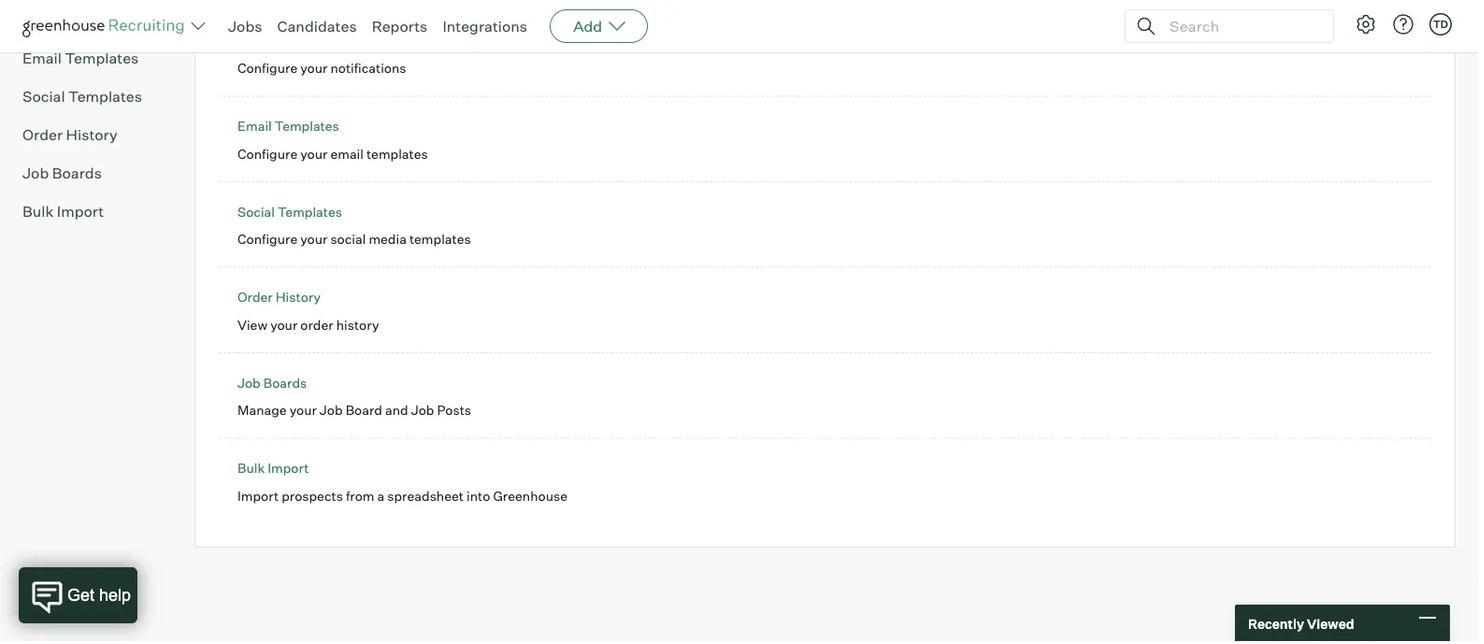 Task type: describe. For each thing, give the bounding box(es) containing it.
1 horizontal spatial social templates link
[[238, 204, 342, 220]]

posts
[[437, 402, 471, 419]]

Search text field
[[1165, 13, 1317, 40]]

1 horizontal spatial bulk import
[[238, 460, 309, 477]]

0 horizontal spatial job boards
[[22, 164, 102, 183]]

view your order history
[[238, 317, 379, 333]]

jobs
[[228, 17, 262, 36]]

add button
[[550, 9, 648, 43]]

bulk import inside bulk import link
[[22, 202, 104, 221]]

a
[[377, 488, 385, 504]]

manage your job board and job posts
[[238, 402, 471, 419]]

1 vertical spatial order history
[[238, 289, 321, 306]]

1 vertical spatial boards
[[264, 375, 307, 391]]

1 vertical spatial email
[[238, 118, 272, 134]]

your for order
[[270, 317, 298, 333]]

td button
[[1426, 9, 1456, 39]]

history
[[336, 317, 379, 333]]

0 vertical spatial notifications link
[[22, 9, 165, 31]]

0 vertical spatial order history
[[22, 126, 118, 144]]

prospects
[[282, 488, 343, 504]]

your for notifications
[[300, 60, 328, 76]]

0 horizontal spatial email templates
[[22, 49, 139, 68]]

0 horizontal spatial bulk
[[22, 202, 54, 221]]

and
[[385, 402, 408, 419]]

your for job
[[290, 402, 317, 419]]

1 vertical spatial email templates link
[[238, 118, 339, 134]]

candidates
[[277, 17, 357, 36]]

spreadsheet
[[387, 488, 464, 504]]

reports
[[372, 17, 428, 36]]

0 horizontal spatial social
[[22, 87, 65, 106]]

order
[[301, 317, 334, 333]]

1 vertical spatial templates
[[410, 231, 471, 248]]

0 vertical spatial templates
[[367, 146, 428, 162]]

view
[[238, 317, 268, 333]]

viewed
[[1308, 616, 1355, 632]]

0 horizontal spatial history
[[66, 126, 118, 144]]

recently
[[1249, 616, 1305, 632]]

1 vertical spatial bulk
[[238, 460, 265, 477]]

0 vertical spatial import
[[57, 202, 104, 221]]

recently viewed
[[1249, 616, 1355, 632]]

into
[[467, 488, 490, 504]]

1 vertical spatial import
[[268, 460, 309, 477]]

jobs link
[[228, 17, 262, 36]]

1 vertical spatial social
[[238, 204, 275, 220]]

board
[[346, 402, 383, 419]]



Task type: vqa. For each thing, say whether or not it's contained in the screenshot.
the top 'Bulk Import'
yes



Task type: locate. For each thing, give the bounding box(es) containing it.
templates
[[65, 49, 139, 68], [68, 87, 142, 106], [275, 118, 339, 134], [278, 204, 342, 220]]

configure image
[[1355, 13, 1378, 36]]

your
[[300, 60, 328, 76], [300, 146, 328, 162], [300, 231, 328, 248], [270, 317, 298, 333], [290, 402, 317, 419]]

notifications
[[22, 10, 112, 29], [238, 32, 316, 49]]

order history link
[[22, 124, 165, 146], [238, 289, 321, 306]]

0 vertical spatial email templates
[[22, 49, 139, 68]]

configure down jobs
[[238, 60, 298, 76]]

2 vertical spatial import
[[238, 488, 279, 504]]

your right manage
[[290, 402, 317, 419]]

1 vertical spatial order history link
[[238, 289, 321, 306]]

1 horizontal spatial email templates
[[238, 118, 339, 134]]

1 vertical spatial bulk import
[[238, 460, 309, 477]]

email templates link
[[22, 47, 165, 69], [238, 118, 339, 134]]

0 horizontal spatial email templates link
[[22, 47, 165, 69]]

1 vertical spatial notifications
[[238, 32, 316, 49]]

email up configure your email templates
[[238, 118, 272, 134]]

job boards link
[[22, 162, 165, 184], [238, 375, 307, 391]]

social templates link up social
[[238, 204, 342, 220]]

configure left social
[[238, 231, 298, 248]]

1 horizontal spatial history
[[276, 289, 321, 306]]

0 horizontal spatial social templates
[[22, 87, 142, 106]]

1 vertical spatial order
[[238, 289, 273, 306]]

0 vertical spatial job boards
[[22, 164, 102, 183]]

order history
[[22, 126, 118, 144], [238, 289, 321, 306]]

notifications link
[[22, 9, 165, 31], [238, 32, 316, 49]]

your left social
[[300, 231, 328, 248]]

0 vertical spatial configure
[[238, 60, 298, 76]]

2 vertical spatial configure
[[238, 231, 298, 248]]

order
[[22, 126, 63, 144], [238, 289, 273, 306]]

bulk import link
[[22, 200, 165, 223], [238, 460, 309, 477]]

job
[[22, 164, 49, 183], [238, 375, 261, 391], [320, 402, 343, 419], [411, 402, 434, 419]]

1 horizontal spatial notifications
[[238, 32, 316, 49]]

0 vertical spatial boards
[[52, 164, 102, 183]]

your down candidates
[[300, 60, 328, 76]]

your left email
[[300, 146, 328, 162]]

social
[[22, 87, 65, 106], [238, 204, 275, 220]]

social templates up social
[[238, 204, 342, 220]]

social templates link down greenhouse recruiting image
[[22, 85, 165, 108]]

bulk
[[22, 202, 54, 221], [238, 460, 265, 477]]

0 horizontal spatial boards
[[52, 164, 102, 183]]

0 vertical spatial social templates
[[22, 87, 142, 106]]

email templates link down greenhouse recruiting image
[[22, 47, 165, 69]]

job boards
[[22, 164, 102, 183], [238, 375, 307, 391]]

1 horizontal spatial boards
[[264, 375, 307, 391]]

0 horizontal spatial order
[[22, 126, 63, 144]]

0 vertical spatial order history link
[[22, 124, 165, 146]]

email
[[331, 146, 364, 162]]

1 horizontal spatial job boards
[[238, 375, 307, 391]]

from
[[346, 488, 375, 504]]

2 configure from the top
[[238, 146, 298, 162]]

0 vertical spatial history
[[66, 126, 118, 144]]

email templates up configure your email templates
[[238, 118, 339, 134]]

0 horizontal spatial bulk import
[[22, 202, 104, 221]]

1 horizontal spatial email templates link
[[238, 118, 339, 134]]

import
[[57, 202, 104, 221], [268, 460, 309, 477], [238, 488, 279, 504]]

order inside order history link
[[22, 126, 63, 144]]

0 vertical spatial social templates link
[[22, 85, 165, 108]]

history
[[66, 126, 118, 144], [276, 289, 321, 306]]

templates right media
[[410, 231, 471, 248]]

1 vertical spatial social templates
[[238, 204, 342, 220]]

social templates
[[22, 87, 142, 106], [238, 204, 342, 220]]

0 vertical spatial bulk import
[[22, 202, 104, 221]]

greenhouse recruiting image
[[22, 15, 191, 37]]

social templates link
[[22, 85, 165, 108], [238, 204, 342, 220]]

email templates link up configure your email templates
[[238, 118, 339, 134]]

1 horizontal spatial social templates
[[238, 204, 342, 220]]

0 horizontal spatial order history link
[[22, 124, 165, 146]]

td
[[1434, 18, 1449, 30]]

greenhouse
[[493, 488, 568, 504]]

0 horizontal spatial order history
[[22, 126, 118, 144]]

1 vertical spatial email templates
[[238, 118, 339, 134]]

your right view
[[270, 317, 298, 333]]

your for social
[[300, 231, 328, 248]]

1 vertical spatial bulk import link
[[238, 460, 309, 477]]

email templates down greenhouse recruiting image
[[22, 49, 139, 68]]

0 vertical spatial job boards link
[[22, 162, 165, 184]]

1 horizontal spatial order history
[[238, 289, 321, 306]]

social templates down greenhouse recruiting image
[[22, 87, 142, 106]]

0 vertical spatial social
[[22, 87, 65, 106]]

td button
[[1430, 13, 1453, 36]]

1 horizontal spatial social
[[238, 204, 275, 220]]

configure your notifications
[[238, 60, 406, 76]]

configure for configure your notifications
[[238, 60, 298, 76]]

email templates
[[22, 49, 139, 68], [238, 118, 339, 134]]

1 horizontal spatial email
[[238, 118, 272, 134]]

configure for configure your email templates
[[238, 146, 298, 162]]

import prospects from a spreadsheet into greenhouse
[[238, 488, 568, 504]]

integrations link
[[443, 17, 528, 36]]

0 horizontal spatial notifications link
[[22, 9, 165, 31]]

your for email
[[300, 146, 328, 162]]

0 vertical spatial email templates link
[[22, 47, 165, 69]]

candidates link
[[277, 17, 357, 36]]

1 horizontal spatial order
[[238, 289, 273, 306]]

add
[[574, 17, 603, 36]]

bulk import
[[22, 202, 104, 221], [238, 460, 309, 477]]

configure for configure your social media templates
[[238, 231, 298, 248]]

1 vertical spatial configure
[[238, 146, 298, 162]]

1 vertical spatial social templates link
[[238, 204, 342, 220]]

manage
[[238, 402, 287, 419]]

1 horizontal spatial bulk
[[238, 460, 265, 477]]

1 horizontal spatial bulk import link
[[238, 460, 309, 477]]

1 configure from the top
[[238, 60, 298, 76]]

0 vertical spatial notifications
[[22, 10, 112, 29]]

notifications
[[331, 60, 406, 76]]

email
[[22, 49, 62, 68], [238, 118, 272, 134]]

boards
[[52, 164, 102, 183], [264, 375, 307, 391]]

0 horizontal spatial job boards link
[[22, 162, 165, 184]]

0 vertical spatial bulk
[[22, 202, 54, 221]]

1 vertical spatial job boards
[[238, 375, 307, 391]]

1 vertical spatial notifications link
[[238, 32, 316, 49]]

1 vertical spatial history
[[276, 289, 321, 306]]

1 horizontal spatial notifications link
[[238, 32, 316, 49]]

reports link
[[372, 17, 428, 36]]

0 vertical spatial email
[[22, 49, 62, 68]]

social
[[331, 231, 366, 248]]

1 horizontal spatial order history link
[[238, 289, 321, 306]]

media
[[369, 231, 407, 248]]

0 horizontal spatial bulk import link
[[22, 200, 165, 223]]

configure left email
[[238, 146, 298, 162]]

0 horizontal spatial email
[[22, 49, 62, 68]]

0 horizontal spatial social templates link
[[22, 85, 165, 108]]

configure your social media templates
[[238, 231, 471, 248]]

3 configure from the top
[[238, 231, 298, 248]]

0 vertical spatial order
[[22, 126, 63, 144]]

1 vertical spatial job boards link
[[238, 375, 307, 391]]

configure your email templates
[[238, 146, 428, 162]]

configure
[[238, 60, 298, 76], [238, 146, 298, 162], [238, 231, 298, 248]]

0 horizontal spatial notifications
[[22, 10, 112, 29]]

0 vertical spatial bulk import link
[[22, 200, 165, 223]]

templates right email
[[367, 146, 428, 162]]

1 horizontal spatial job boards link
[[238, 375, 307, 391]]

integrations
[[443, 17, 528, 36]]

templates
[[367, 146, 428, 162], [410, 231, 471, 248]]

email down greenhouse recruiting image
[[22, 49, 62, 68]]



